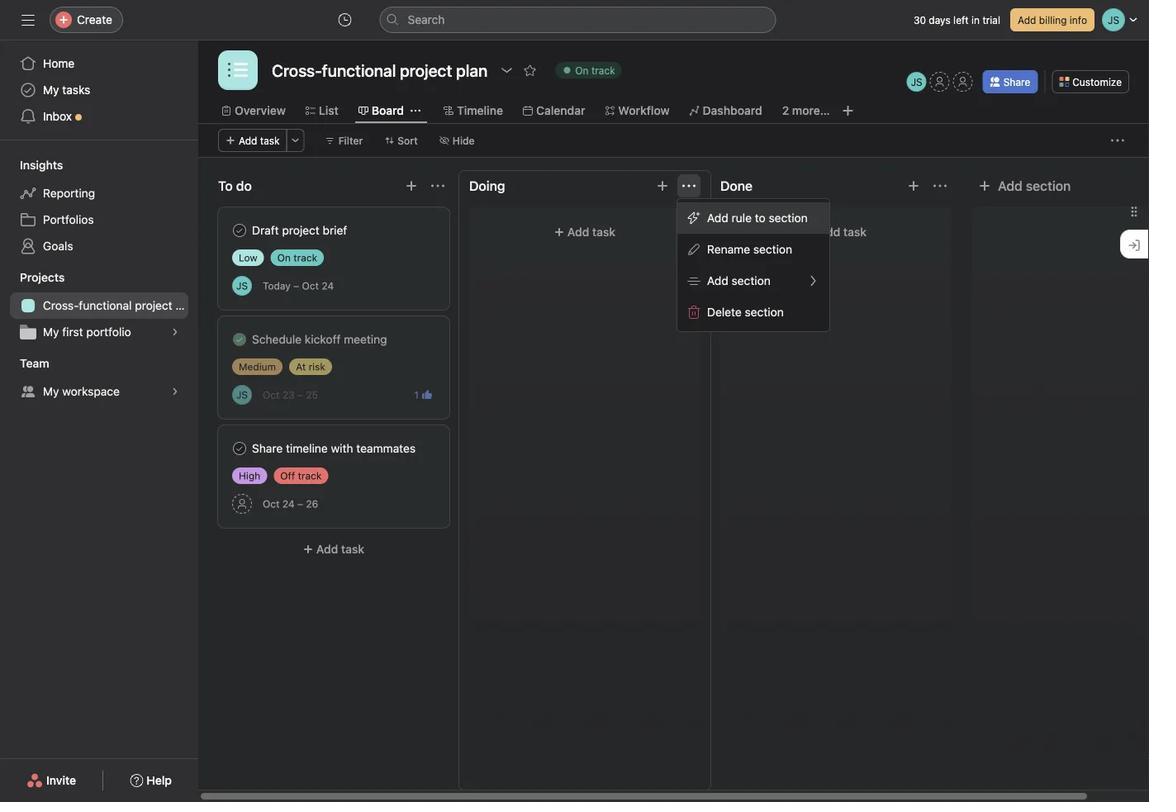 Task type: locate. For each thing, give the bounding box(es) containing it.
add section
[[998, 178, 1071, 194], [707, 274, 771, 288]]

workspace
[[62, 385, 120, 398]]

0 vertical spatial on track
[[575, 64, 615, 76]]

task
[[260, 135, 280, 146], [592, 225, 616, 239], [844, 225, 867, 239], [341, 542, 364, 556]]

js for draft project brief
[[236, 280, 248, 292]]

2 vertical spatial js
[[236, 389, 248, 401]]

board link
[[358, 102, 404, 120]]

track down draft project brief
[[294, 252, 317, 264]]

insights element
[[0, 150, 198, 263]]

1 my from the top
[[43, 83, 59, 97]]

plan
[[176, 299, 198, 312]]

1 vertical spatial project
[[135, 299, 172, 312]]

1 vertical spatial oct
[[263, 389, 280, 401]]

completed checkbox up medium
[[230, 330, 250, 350]]

1 vertical spatial add section
[[707, 274, 771, 288]]

26
[[306, 498, 318, 510]]

filter button
[[318, 129, 370, 152]]

2 more section actions image from the left
[[934, 179, 947, 193]]

completed image for schedule kickoff meeting
[[230, 330, 250, 350]]

project left the brief
[[282, 224, 320, 237]]

on
[[575, 64, 589, 76], [277, 252, 291, 264]]

history image
[[338, 13, 352, 26]]

completed checkbox left draft
[[230, 221, 250, 240]]

track right off
[[298, 470, 322, 482]]

projects
[[20, 271, 65, 284]]

1 vertical spatial on
[[277, 252, 291, 264]]

2 more… button
[[782, 102, 830, 120]]

0 vertical spatial completed checkbox
[[230, 221, 250, 240]]

add task
[[239, 135, 280, 146], [568, 225, 616, 239], [819, 225, 867, 239], [316, 542, 364, 556]]

on track inside on track popup button
[[575, 64, 615, 76]]

2 vertical spatial oct
[[263, 498, 280, 510]]

list
[[319, 104, 339, 117]]

1 vertical spatial share
[[252, 442, 283, 455]]

draft project brief
[[252, 224, 347, 237]]

1 vertical spatial completed checkbox
[[230, 330, 250, 350]]

js button down low
[[232, 276, 252, 296]]

on track button
[[548, 59, 629, 82]]

on up today
[[277, 252, 291, 264]]

schedule
[[252, 333, 302, 346]]

1 horizontal spatial share
[[1004, 76, 1031, 88]]

add task image
[[656, 179, 669, 193], [907, 179, 920, 193]]

portfolios link
[[10, 207, 188, 233]]

0 vertical spatial on
[[575, 64, 589, 76]]

23
[[282, 389, 295, 401]]

1 completed image from the top
[[230, 221, 250, 240]]

24 left 26
[[282, 498, 295, 510]]

share inside button
[[1004, 76, 1031, 88]]

oct
[[302, 280, 319, 292], [263, 389, 280, 401], [263, 498, 280, 510]]

1 horizontal spatial 24
[[322, 280, 334, 292]]

Completed checkbox
[[230, 221, 250, 240], [230, 330, 250, 350]]

oct left 23
[[263, 389, 280, 401]]

meeting
[[344, 333, 387, 346]]

–
[[293, 280, 299, 292], [297, 389, 303, 401], [297, 498, 303, 510]]

1 add task image from the left
[[656, 179, 669, 193]]

js
[[911, 76, 923, 88], [236, 280, 248, 292], [236, 389, 248, 401]]

0 horizontal spatial project
[[135, 299, 172, 312]]

js down low
[[236, 280, 248, 292]]

– left 26
[[297, 498, 303, 510]]

completed checkbox for schedule kickoff meeting
[[230, 330, 250, 350]]

js down the 30 in the top right of the page
[[911, 76, 923, 88]]

1 vertical spatial track
[[294, 252, 317, 264]]

2 completed image from the top
[[230, 330, 250, 350]]

rename
[[707, 243, 750, 256]]

on track up calendar
[[575, 64, 615, 76]]

add task image
[[405, 179, 418, 193]]

3 my from the top
[[43, 385, 59, 398]]

0 vertical spatial share
[[1004, 76, 1031, 88]]

0 horizontal spatial share
[[252, 442, 283, 455]]

see details, my first portfolio image
[[170, 327, 180, 337]]

2 completed checkbox from the top
[[230, 330, 250, 350]]

share right completed image
[[252, 442, 283, 455]]

js button down the 30 in the top right of the page
[[907, 72, 927, 92]]

1 button
[[411, 387, 435, 403]]

– right today
[[293, 280, 299, 292]]

2 vertical spatial my
[[43, 385, 59, 398]]

share timeline with teammates
[[252, 442, 416, 455]]

oct left 26
[[263, 498, 280, 510]]

add task button
[[218, 129, 287, 152], [479, 217, 691, 247], [730, 217, 942, 247], [218, 535, 450, 564]]

track
[[592, 64, 615, 76], [294, 252, 317, 264], [298, 470, 322, 482]]

None text field
[[268, 55, 492, 85]]

my
[[43, 83, 59, 97], [43, 325, 59, 339], [43, 385, 59, 398]]

24 right today
[[322, 280, 334, 292]]

1 horizontal spatial project
[[282, 224, 320, 237]]

1 vertical spatial completed image
[[230, 330, 250, 350]]

– for timeline
[[297, 498, 303, 510]]

my workspace link
[[10, 378, 188, 405]]

0 horizontal spatial add task image
[[656, 179, 669, 193]]

1 vertical spatial –
[[297, 389, 303, 401]]

0 vertical spatial add section
[[998, 178, 1071, 194]]

tasks
[[62, 83, 90, 97]]

cross-functional project plan link
[[10, 293, 198, 319]]

add task image for doing
[[656, 179, 669, 193]]

add tab image
[[842, 104, 855, 117]]

medium
[[239, 361, 276, 373]]

1 horizontal spatial on
[[575, 64, 589, 76]]

dashboard link
[[690, 102, 762, 120]]

high
[[239, 470, 260, 482]]

my tasks
[[43, 83, 90, 97]]

1 vertical spatial js button
[[232, 276, 252, 296]]

1 horizontal spatial on track
[[575, 64, 615, 76]]

completed image
[[230, 221, 250, 240], [230, 330, 250, 350]]

2 my from the top
[[43, 325, 59, 339]]

js button down medium
[[232, 385, 252, 405]]

– left 25
[[297, 389, 303, 401]]

reporting link
[[10, 180, 188, 207]]

2 vertical spatial track
[[298, 470, 322, 482]]

track up the workflow link
[[592, 64, 615, 76]]

search
[[408, 13, 445, 26]]

1 vertical spatial 24
[[282, 498, 295, 510]]

oct for schedule
[[263, 389, 280, 401]]

0 horizontal spatial on track
[[277, 252, 317, 264]]

my inside projects element
[[43, 325, 59, 339]]

2 vertical spatial –
[[297, 498, 303, 510]]

add section inside button
[[998, 178, 1071, 194]]

my down team at left top
[[43, 385, 59, 398]]

workflow link
[[605, 102, 670, 120]]

track inside popup button
[[592, 64, 615, 76]]

my left first at top left
[[43, 325, 59, 339]]

more section actions image
[[431, 179, 445, 193]]

1 horizontal spatial more section actions image
[[934, 179, 947, 193]]

0 horizontal spatial add section
[[707, 274, 771, 288]]

insights
[[20, 158, 63, 172]]

project
[[282, 224, 320, 237], [135, 299, 172, 312]]

my left tasks
[[43, 83, 59, 97]]

0 vertical spatial my
[[43, 83, 59, 97]]

1 completed checkbox from the top
[[230, 221, 250, 240]]

inbox
[[43, 109, 72, 123]]

0 vertical spatial 24
[[322, 280, 334, 292]]

completed image up medium
[[230, 330, 250, 350]]

my workspace
[[43, 385, 120, 398]]

0 vertical spatial track
[[592, 64, 615, 76]]

global element
[[0, 40, 198, 140]]

on track
[[575, 64, 615, 76], [277, 252, 317, 264]]

0 horizontal spatial more section actions image
[[683, 179, 696, 193]]

doing
[[469, 178, 505, 194]]

invite
[[46, 774, 76, 787]]

2 add task image from the left
[[907, 179, 920, 193]]

0 vertical spatial project
[[282, 224, 320, 237]]

section
[[1026, 178, 1071, 194], [769, 211, 808, 225], [753, 243, 793, 256], [732, 274, 771, 288], [745, 305, 784, 319]]

1 more section actions image from the left
[[683, 179, 696, 193]]

days
[[929, 14, 951, 26]]

on up calendar
[[575, 64, 589, 76]]

share down "add billing info" button
[[1004, 76, 1031, 88]]

rename section
[[707, 243, 793, 256]]

home link
[[10, 50, 188, 77]]

on track down draft project brief
[[277, 252, 317, 264]]

more section actions image for doing
[[683, 179, 696, 193]]

Completed checkbox
[[230, 439, 250, 459]]

more section actions image
[[683, 179, 696, 193], [934, 179, 947, 193]]

js button for schedule kickoff meeting
[[232, 385, 252, 405]]

2 vertical spatial js button
[[232, 385, 252, 405]]

0 vertical spatial completed image
[[230, 221, 250, 240]]

oct right today
[[302, 280, 319, 292]]

1 vertical spatial my
[[43, 325, 59, 339]]

calendar link
[[523, 102, 585, 120]]

on inside on track popup button
[[575, 64, 589, 76]]

1 horizontal spatial add section
[[998, 178, 1071, 194]]

js button
[[907, 72, 927, 92], [232, 276, 252, 296], [232, 385, 252, 405]]

see details, my workspace image
[[170, 387, 180, 397]]

track for with
[[298, 470, 322, 482]]

to do
[[218, 178, 252, 194]]

my inside global element
[[43, 83, 59, 97]]

project left plan
[[135, 299, 172, 312]]

in
[[972, 14, 980, 26]]

my first portfolio link
[[10, 319, 188, 345]]

completed image left draft
[[230, 221, 250, 240]]

tab actions image
[[411, 106, 421, 116]]

0 vertical spatial js
[[911, 76, 923, 88]]

my inside teams element
[[43, 385, 59, 398]]

inbox link
[[10, 103, 188, 130]]

portfolio
[[86, 325, 131, 339]]

js down medium
[[236, 389, 248, 401]]

risk
[[309, 361, 326, 373]]

projects element
[[0, 263, 198, 349]]

1 vertical spatial js
[[236, 280, 248, 292]]

oct for share
[[263, 498, 280, 510]]

section inside add section button
[[1026, 178, 1071, 194]]

completed image
[[230, 439, 250, 459]]

1 horizontal spatial add task image
[[907, 179, 920, 193]]

oct 24 – 26
[[263, 498, 318, 510]]



Task type: vqa. For each thing, say whether or not it's contained in the screenshot.
Just inside Kendall Parks created this goal · Just now
no



Task type: describe. For each thing, give the bounding box(es) containing it.
info
[[1070, 14, 1087, 26]]

more section actions image for done
[[934, 179, 947, 193]]

js for schedule kickoff meeting
[[236, 389, 248, 401]]

reporting
[[43, 186, 95, 200]]

billing
[[1039, 14, 1067, 26]]

teams element
[[0, 349, 198, 408]]

create
[[77, 13, 112, 26]]

dashboard
[[703, 104, 762, 117]]

my for my workspace
[[43, 385, 59, 398]]

rule
[[732, 211, 752, 225]]

more actions image
[[1111, 134, 1125, 147]]

my tasks link
[[10, 77, 188, 103]]

draft
[[252, 224, 279, 237]]

list link
[[306, 102, 339, 120]]

search button
[[380, 7, 776, 33]]

left
[[954, 14, 969, 26]]

section inside add rule to section menu item
[[769, 211, 808, 225]]

cross-
[[43, 299, 79, 312]]

goals
[[43, 239, 73, 253]]

insights button
[[0, 157, 63, 174]]

off track
[[280, 470, 322, 482]]

add task image for done
[[907, 179, 920, 193]]

hide
[[453, 135, 475, 146]]

delete
[[707, 305, 742, 319]]

goals link
[[10, 233, 188, 259]]

0 vertical spatial js button
[[907, 72, 927, 92]]

0 horizontal spatial 24
[[282, 498, 295, 510]]

done
[[721, 178, 753, 194]]

share for share
[[1004, 76, 1031, 88]]

portfolios
[[43, 213, 94, 226]]

at
[[296, 361, 306, 373]]

delete section
[[707, 305, 784, 319]]

add section button
[[972, 171, 1078, 201]]

oct 23 – 25
[[263, 389, 318, 401]]

today – oct 24
[[263, 280, 334, 292]]

to
[[755, 211, 766, 225]]

create button
[[50, 7, 123, 33]]

my for my first portfolio
[[43, 325, 59, 339]]

overview link
[[221, 102, 286, 120]]

brief
[[323, 224, 347, 237]]

– for kickoff
[[297, 389, 303, 401]]

hide button
[[432, 129, 482, 152]]

1
[[414, 389, 419, 401]]

completed image for draft project brief
[[230, 221, 250, 240]]

25
[[306, 389, 318, 401]]

add billing info
[[1018, 14, 1087, 26]]

functional
[[79, 299, 132, 312]]

more actions image
[[291, 136, 300, 145]]

add rule to section
[[707, 211, 808, 225]]

add rule to section menu item
[[678, 202, 830, 234]]

my first portfolio
[[43, 325, 131, 339]]

timeline
[[286, 442, 328, 455]]

customize button
[[1052, 70, 1130, 93]]

list image
[[228, 60, 248, 80]]

show options image
[[500, 64, 513, 77]]

add to starred image
[[523, 64, 537, 77]]

add inside menu item
[[707, 211, 729, 225]]

track for brief
[[294, 252, 317, 264]]

overview
[[235, 104, 286, 117]]

workflow
[[618, 104, 670, 117]]

calendar
[[536, 104, 585, 117]]

at risk
[[296, 361, 326, 373]]

cross-functional project plan
[[43, 299, 198, 312]]

0 horizontal spatial on
[[277, 252, 291, 264]]

hide sidebar image
[[21, 13, 35, 26]]

0 vertical spatial –
[[293, 280, 299, 292]]

customize
[[1073, 76, 1122, 88]]

more…
[[792, 104, 830, 117]]

timeline link
[[444, 102, 503, 120]]

low
[[239, 252, 258, 264]]

sort
[[398, 135, 418, 146]]

help button
[[119, 766, 183, 796]]

off
[[280, 470, 295, 482]]

projects button
[[0, 269, 65, 286]]

today
[[263, 280, 291, 292]]

2
[[782, 104, 789, 117]]

search list box
[[380, 7, 776, 33]]

30 days left in trial
[[914, 14, 1001, 26]]

my for my tasks
[[43, 83, 59, 97]]

share button
[[983, 70, 1038, 93]]

1 vertical spatial on track
[[277, 252, 317, 264]]

share for share timeline with teammates
[[252, 442, 283, 455]]

timeline
[[457, 104, 503, 117]]

home
[[43, 57, 75, 70]]

with
[[331, 442, 353, 455]]

help
[[146, 774, 172, 787]]

board
[[372, 104, 404, 117]]

js button for draft project brief
[[232, 276, 252, 296]]

team button
[[0, 355, 49, 372]]

first
[[62, 325, 83, 339]]

add billing info button
[[1011, 8, 1095, 31]]

30
[[914, 14, 926, 26]]

completed checkbox for draft project brief
[[230, 221, 250, 240]]

0 vertical spatial oct
[[302, 280, 319, 292]]

kickoff
[[305, 333, 341, 346]]

sort button
[[377, 129, 425, 152]]

invite button
[[16, 766, 87, 796]]

schedule kickoff meeting
[[252, 333, 387, 346]]



